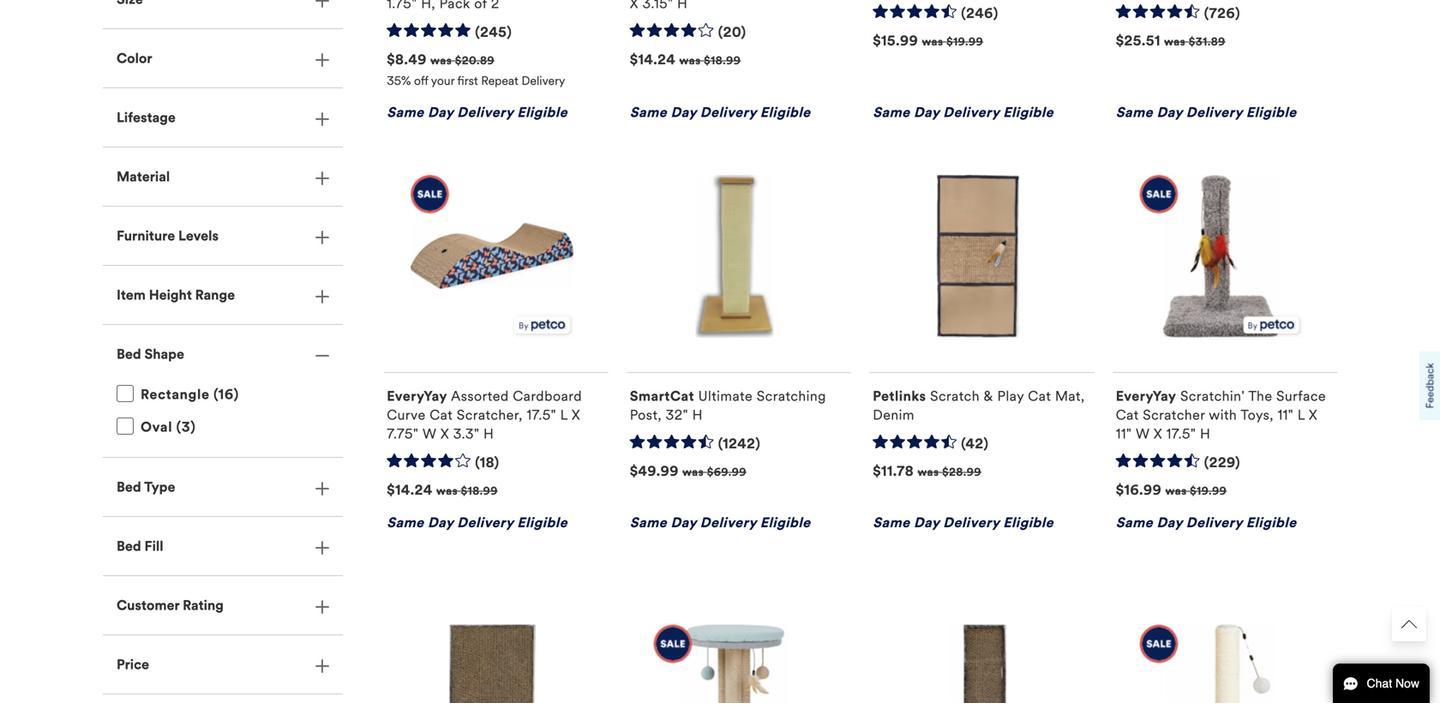 Task type: locate. For each thing, give the bounding box(es) containing it.
8 plus icon 2 image from the top
[[316, 541, 329, 555]]

plus icon 2 image
[[316, 0, 329, 8], [316, 53, 329, 67], [316, 112, 329, 126], [316, 171, 329, 185], [316, 230, 329, 244], [316, 290, 329, 303], [316, 482, 329, 495], [316, 541, 329, 555], [316, 600, 329, 614], [316, 659, 329, 673]]

6 plus icon 2 button from the top
[[103, 266, 343, 324]]

plus icon 2 button
[[103, 0, 343, 28], [103, 29, 343, 88], [103, 88, 343, 147], [103, 148, 343, 206], [103, 207, 343, 265], [103, 266, 343, 324], [103, 458, 343, 516], [103, 517, 343, 575], [103, 636, 343, 694]]

(16)
[[214, 386, 239, 403]]

shape
[[144, 345, 184, 363]]

plus icon 2 image for sixth plus icon 2 "dropdown button" from the top of the page
[[316, 290, 329, 303]]

10 plus icon 2 image from the top
[[316, 659, 329, 673]]

3 plus icon 2 button from the top
[[103, 88, 343, 147]]

2 plus icon 2 image from the top
[[316, 53, 329, 67]]

7 plus icon 2 button from the top
[[103, 458, 343, 516]]

2 plus icon 2 button from the top
[[103, 29, 343, 88]]

customer
[[117, 597, 179, 614]]

plus icon 2 image for 9th plus icon 2 "dropdown button" from the bottom
[[316, 0, 329, 8]]

1 plus icon 2 image from the top
[[316, 0, 329, 8]]

customer rating
[[117, 597, 224, 614]]

5 plus icon 2 image from the top
[[316, 230, 329, 244]]

3 plus icon 2 image from the top
[[316, 112, 329, 126]]

6 plus icon 2 image from the top
[[316, 290, 329, 303]]

(3)
[[176, 419, 196, 436]]

7 plus icon 2 image from the top
[[316, 482, 329, 495]]

1 plus icon 2 button from the top
[[103, 0, 343, 28]]

4 plus icon 2 image from the top
[[316, 171, 329, 185]]

plus icon 2 image for eighth plus icon 2 "dropdown button" from the top of the page
[[316, 541, 329, 555]]



Task type: describe. For each thing, give the bounding box(es) containing it.
rating
[[183, 597, 224, 614]]

rectangle (16)
[[141, 386, 239, 403]]

oval
[[141, 419, 172, 436]]

bed shape
[[117, 345, 184, 363]]

bed shape button
[[103, 325, 343, 383]]

plus icon 2 image for 6th plus icon 2 "dropdown button" from the bottom
[[316, 171, 329, 185]]

9 plus icon 2 button from the top
[[103, 636, 343, 694]]

plus icon 2 image for 5th plus icon 2 "dropdown button"
[[316, 230, 329, 244]]

8 plus icon 2 button from the top
[[103, 517, 343, 575]]

plus icon 2 image for third plus icon 2 "dropdown button" from the bottom of the page
[[316, 482, 329, 495]]

5 plus icon 2 button from the top
[[103, 207, 343, 265]]

oval (3)
[[141, 419, 196, 436]]

4 plus icon 2 button from the top
[[103, 148, 343, 206]]

plus icon 2 image for second plus icon 2 "dropdown button"
[[316, 53, 329, 67]]

scroll to top image
[[1402, 616, 1417, 632]]

plus icon 2 image for 3rd plus icon 2 "dropdown button"
[[316, 112, 329, 126]]

plus icon 2 image for first plus icon 2 "dropdown button" from the bottom of the page
[[316, 659, 329, 673]]

styled arrow button link
[[1392, 607, 1427, 641]]

rectangle
[[141, 386, 210, 403]]

bed
[[117, 345, 141, 363]]

9 plus icon 2 image from the top
[[316, 600, 329, 614]]



Task type: vqa. For each thing, say whether or not it's contained in the screenshot.
third the Plus icon 2 from the top
yes



